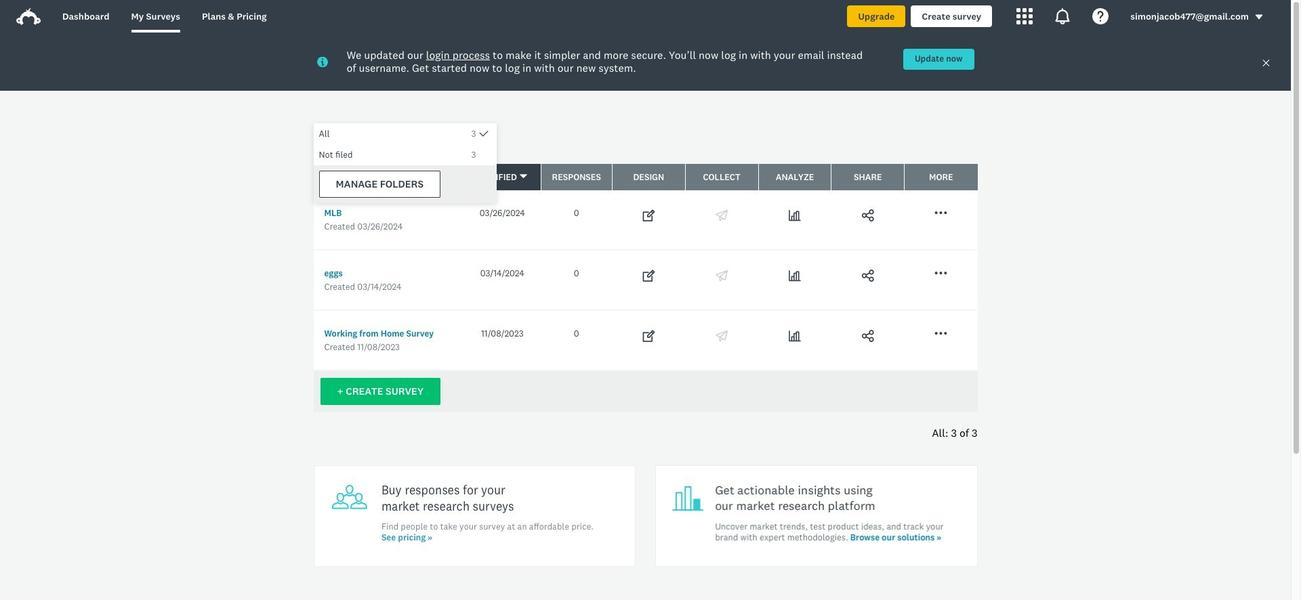 Task type: locate. For each thing, give the bounding box(es) containing it.
1 horizontal spatial products icon image
[[1055, 8, 1072, 24]]

1 products icon image from the left
[[1017, 8, 1034, 24]]

x image
[[1263, 58, 1271, 67]]

0 horizontal spatial products icon image
[[1017, 8, 1034, 24]]

2 products icon image from the left
[[1055, 8, 1072, 24]]

products icon image
[[1017, 8, 1034, 24], [1055, 8, 1072, 24]]

dropdown arrow image
[[1255, 12, 1265, 22]]



Task type: vqa. For each thing, say whether or not it's contained in the screenshot.
1st menu item from the top of the page
no



Task type: describe. For each thing, give the bounding box(es) containing it.
help icon image
[[1093, 8, 1110, 24]]

surveymonkey logo image
[[16, 8, 41, 25]]



